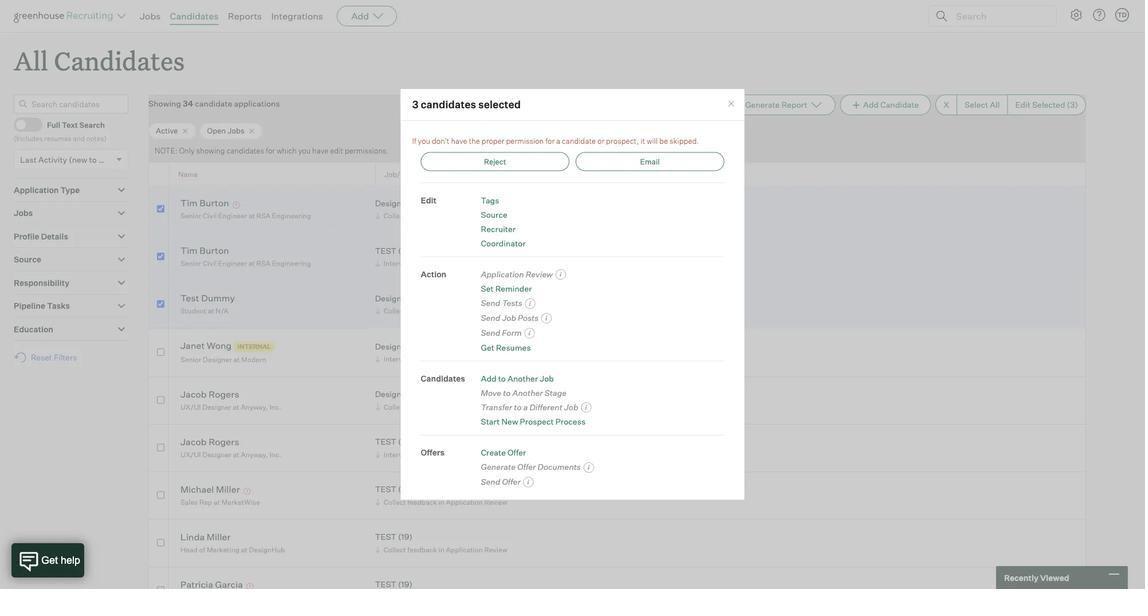 Task type: locate. For each thing, give the bounding box(es) containing it.
1 vertical spatial jacob rogers link
[[181, 436, 239, 449]]

1 vertical spatial job
[[540, 373, 554, 383]]

coordinator link
[[481, 238, 526, 248]]

send up send form
[[481, 313, 500, 323]]

0 vertical spatial interviews
[[384, 355, 417, 363]]

patricia garcia has been in application review for more than 5 days image
[[245, 583, 255, 589]]

2 engineering from the top
[[272, 259, 311, 268]]

3 collect from the top
[[384, 403, 406, 411]]

1 vertical spatial engineering
[[272, 259, 311, 268]]

1 vertical spatial civil
[[203, 259, 217, 268]]

1 vertical spatial have
[[312, 146, 329, 155]]

selected
[[1033, 100, 1066, 110]]

(19) inside test (19) interviews to schedule for preliminary screen
[[398, 437, 413, 447]]

collect for test dummy
[[384, 307, 406, 315]]

test (19) collect feedback in application review
[[375, 484, 508, 506], [375, 532, 508, 554]]

2 rsa from the top
[[256, 259, 271, 268]]

rogers for test
[[209, 436, 239, 447]]

review for ux/ui designer at anyway, inc.
[[484, 403, 508, 411]]

2 in from the top
[[439, 307, 445, 315]]

review for senior civil engineer at rsa engineering
[[484, 212, 508, 220]]

1 send from the top
[[481, 298, 500, 308]]

0 horizontal spatial candidates
[[227, 146, 264, 155]]

5 collect from the top
[[384, 545, 406, 554]]

0 vertical spatial edit
[[1016, 100, 1031, 110]]

0 vertical spatial a
[[556, 136, 560, 145]]

source up recruiter
[[481, 209, 508, 219]]

anyway, for designer (50)
[[241, 403, 268, 411]]

engineer up dummy
[[218, 259, 247, 268]]

1 vertical spatial jacob
[[181, 436, 207, 447]]

tim inside tim burton link
[[181, 197, 198, 209]]

1 vertical spatial interviews
[[384, 450, 417, 459]]

showing 34 candidate applications
[[148, 99, 280, 109]]

transfer to a different job link
[[481, 402, 578, 412]]

only
[[179, 146, 195, 155]]

2 collect from the top
[[384, 307, 406, 315]]

jacob down senior designer at modern
[[181, 388, 207, 400]]

4 (50) from the top
[[411, 389, 427, 399]]

add inside "add" popup button
[[351, 10, 369, 22]]

3 (50) from the top
[[411, 341, 427, 351]]

0 vertical spatial engineering
[[272, 212, 311, 220]]

3 in from the top
[[439, 403, 445, 411]]

source down profile on the top of page
[[14, 255, 41, 265]]

interviews to schedule for preliminary screen link down start
[[373, 449, 531, 460]]

send form
[[481, 328, 522, 338]]

x link
[[936, 95, 957, 115]]

create offer link
[[481, 448, 526, 458]]

jacob rogers ux/ui designer at anyway, inc. up michael miller
[[181, 436, 281, 459]]

interviews to schedule for preliminary screen link for (50)
[[373, 354, 531, 364]]

2 (50) from the top
[[411, 293, 427, 303]]

job up process
[[564, 402, 578, 412]]

a down move to another stage link
[[524, 402, 528, 412]]

4 feedback from the top
[[408, 498, 437, 506]]

1 vertical spatial designer (50) collect feedback in application review
[[375, 293, 508, 315]]

0 vertical spatial tim
[[181, 197, 198, 209]]

0 vertical spatial offer
[[508, 448, 526, 458]]

transfer
[[481, 402, 512, 412]]

2 anyway, from the top
[[241, 450, 268, 459]]

rogers down senior designer at modern
[[209, 388, 239, 400]]

generate
[[745, 100, 780, 110], [481, 462, 516, 472]]

5 feedback from the top
[[408, 545, 437, 554]]

1 horizontal spatial all
[[990, 100, 1000, 110]]

1 vertical spatial schedule
[[427, 355, 456, 363]]

jobs up profile on the top of page
[[14, 208, 33, 218]]

3 designer (50) collect feedback in application review from the top
[[375, 389, 508, 411]]

edit inside 3 candidates selected dialog
[[421, 195, 437, 205]]

anyway, up the "michael miller has been in application review for more than 5 days" icon in the bottom left of the page
[[241, 450, 268, 459]]

offers
[[421, 448, 445, 458]]

test inside the test (19) interview to schedule for debrief
[[375, 246, 397, 256]]

2 vertical spatial schedule
[[427, 450, 456, 459]]

2 (19) from the top
[[398, 437, 413, 447]]

2 collect feedback in application review link from the top
[[373, 306, 510, 316]]

0 vertical spatial anyway,
[[241, 403, 268, 411]]

send down set
[[481, 298, 500, 308]]

2 vertical spatial senior
[[181, 355, 201, 364]]

anyway,
[[241, 403, 268, 411], [241, 450, 268, 459]]

senior up test
[[181, 259, 201, 268]]

application for head of marketing at designhub
[[446, 545, 483, 554]]

generate up send offer link on the left bottom of the page
[[481, 462, 516, 472]]

offer for send
[[502, 477, 521, 487]]

1 vertical spatial generate
[[481, 462, 516, 472]]

inc. for designer (50)
[[270, 403, 281, 411]]

jobs right open
[[228, 126, 245, 135]]

ux/ui
[[181, 403, 201, 411], [181, 450, 201, 459]]

2 jacob from the top
[[181, 436, 207, 447]]

0 vertical spatial jacob
[[181, 388, 207, 400]]

1 horizontal spatial candidates
[[421, 98, 476, 111]]

miller up marketing
[[207, 531, 231, 542]]

5 in from the top
[[439, 545, 445, 554]]

civil down tim burton
[[203, 212, 217, 220]]

if you don't have the proper permission for a candidate or prospect, it will be skipped.
[[412, 136, 699, 145]]

1 jacob from the top
[[181, 388, 207, 400]]

designer (50) collect feedback in application review up test (19) interviews to schedule for preliminary screen
[[375, 389, 508, 411]]

at right marketing
[[241, 545, 247, 554]]

resumes
[[44, 134, 71, 143]]

job up stage
[[540, 373, 554, 383]]

a
[[556, 136, 560, 145], [524, 402, 528, 412]]

1 vertical spatial another
[[513, 388, 543, 398]]

collect
[[384, 212, 406, 220], [384, 307, 406, 315], [384, 403, 406, 411], [384, 498, 406, 506], [384, 545, 406, 554]]

wong
[[207, 340, 232, 351]]

4 collect from the top
[[384, 498, 406, 506]]

have left edit at the top left
[[312, 146, 329, 155]]

move to another stage link
[[481, 388, 567, 398]]

tim burton link up test dummy link
[[181, 245, 229, 258]]

edit for edit
[[421, 195, 437, 205]]

2 feedback from the top
[[408, 307, 437, 315]]

schedule inside the test (19) interview to schedule for debrief
[[423, 259, 452, 268]]

2 tim from the top
[[181, 245, 198, 256]]

0 vertical spatial civil
[[203, 212, 217, 220]]

0 vertical spatial burton
[[200, 197, 229, 209]]

reports link
[[228, 10, 262, 22]]

designer (50) collect feedback in application review
[[375, 198, 508, 220], [375, 293, 508, 315], [375, 389, 508, 411]]

feedback for linda miller
[[408, 545, 437, 554]]

1 inc. from the top
[[270, 403, 281, 411]]

tags link
[[481, 195, 499, 205]]

transfer to a different job
[[481, 402, 578, 412]]

candidate inside dialog
[[562, 136, 596, 145]]

offer up generate offer documents link
[[508, 448, 526, 458]]

responsibility
[[14, 278, 69, 288]]

3 send from the top
[[481, 328, 500, 338]]

1 vertical spatial senior
[[181, 259, 201, 268]]

miller inside the michael miller link
[[216, 483, 240, 495]]

schedule for tim burton
[[423, 259, 452, 268]]

1 vertical spatial add
[[863, 100, 879, 110]]

1 vertical spatial rsa
[[256, 259, 271, 268]]

job
[[502, 313, 516, 323], [540, 373, 554, 383], [564, 402, 578, 412]]

1 test from the top
[[375, 246, 397, 256]]

1 horizontal spatial generate
[[745, 100, 780, 110]]

2 horizontal spatial job
[[564, 402, 578, 412]]

1 vertical spatial test (19) collect feedback in application review
[[375, 532, 508, 554]]

interviews inside designer (50) interviews to schedule for preliminary screen
[[384, 355, 417, 363]]

1 vertical spatial a
[[524, 402, 528, 412]]

0 vertical spatial jacob rogers ux/ui designer at anyway, inc.
[[181, 388, 281, 411]]

candidates down designer (50) interviews to schedule for preliminary screen at left
[[421, 373, 465, 383]]

1 burton from the top
[[200, 197, 229, 209]]

0 horizontal spatial source
[[14, 255, 41, 265]]

another up move to another stage link
[[508, 373, 538, 383]]

coordinator
[[481, 238, 526, 248]]

0 horizontal spatial edit
[[421, 195, 437, 205]]

showing
[[196, 146, 225, 155]]

0 vertical spatial senior
[[181, 212, 201, 220]]

2 test from the top
[[375, 437, 397, 447]]

tim inside tim burton senior civil engineer at rsa engineering
[[181, 245, 198, 256]]

add for add
[[351, 10, 369, 22]]

0 horizontal spatial candidate
[[195, 99, 232, 109]]

collect for jacob rogers
[[384, 403, 406, 411]]

1 senior from the top
[[181, 212, 201, 220]]

jacob up michael
[[181, 436, 207, 447]]

0 horizontal spatial have
[[312, 146, 329, 155]]

generate inside popup button
[[745, 100, 780, 110]]

candidates down jobs link
[[54, 44, 185, 77]]

td
[[1118, 11, 1127, 19]]

another
[[508, 373, 538, 383], [513, 388, 543, 398]]

2 inc. from the top
[[270, 450, 281, 459]]

(50)
[[411, 198, 427, 208], [411, 293, 427, 303], [411, 341, 427, 351], [411, 389, 427, 399]]

preliminary inside designer (50) interviews to schedule for preliminary screen
[[467, 355, 504, 363]]

edit
[[330, 146, 343, 155]]

2 send from the top
[[481, 313, 500, 323]]

greenhouse recruiting image
[[14, 9, 117, 23]]

burton
[[200, 197, 229, 209], [200, 245, 229, 256]]

offer down create offer
[[517, 462, 536, 472]]

(50) for ux/ui designer at anyway, inc.
[[411, 389, 427, 399]]

rogers up michael miller
[[209, 436, 239, 447]]

1 vertical spatial source
[[14, 255, 41, 265]]

None checkbox
[[157, 253, 164, 260], [157, 300, 164, 308], [157, 444, 164, 451], [157, 491, 164, 499], [157, 539, 164, 546], [157, 253, 164, 260], [157, 300, 164, 308], [157, 444, 164, 451], [157, 491, 164, 499], [157, 539, 164, 546]]

screen inside test (19) interviews to schedule for preliminary screen
[[506, 450, 529, 459]]

2 engineer from the top
[[218, 259, 247, 268]]

(19) for rogers
[[398, 437, 413, 447]]

4 in from the top
[[439, 498, 445, 506]]

1 rsa from the top
[[256, 212, 271, 220]]

2 test (19) collect feedback in application review from the top
[[375, 532, 508, 554]]

edit inside edit selected (3) "link"
[[1016, 100, 1031, 110]]

tim for tim burton senior civil engineer at rsa engineering
[[181, 245, 198, 256]]

2 vertical spatial job
[[564, 402, 578, 412]]

edit down job/status
[[421, 195, 437, 205]]

janet wong link
[[181, 340, 232, 353]]

add for add to another job move to another stage
[[481, 373, 497, 383]]

candidates inside dialog
[[421, 98, 476, 111]]

resumes
[[496, 342, 531, 352]]

rsa down senior civil engineer at rsa engineering
[[256, 259, 271, 268]]

0 vertical spatial rsa
[[256, 212, 271, 220]]

miller
[[216, 483, 240, 495], [207, 531, 231, 542]]

for inside designer (50) interviews to schedule for preliminary screen
[[457, 355, 466, 363]]

engineer down tim burton has been in application review for more than 5 days icon at the top left of page
[[218, 212, 247, 220]]

burton left tim burton has been in application review for more than 5 days icon at the top left of page
[[200, 197, 229, 209]]

filters
[[54, 353, 77, 363]]

3 senior from the top
[[181, 355, 201, 364]]

2 vertical spatial candidates
[[421, 373, 465, 383]]

1 horizontal spatial have
[[451, 136, 467, 145]]

1 horizontal spatial jobs
[[140, 10, 161, 22]]

2 jacob rogers ux/ui designer at anyway, inc. from the top
[[181, 436, 281, 459]]

at left the modern
[[233, 355, 240, 364]]

3 collect feedback in application review link from the top
[[373, 401, 510, 412]]

generate inside 3 candidates selected dialog
[[481, 462, 516, 472]]

test for linda miller
[[375, 532, 397, 542]]

tim
[[181, 197, 198, 209], [181, 245, 198, 256]]

1 vertical spatial miller
[[207, 531, 231, 542]]

5 collect feedback in application review link from the top
[[373, 544, 510, 555]]

1 ux/ui from the top
[[181, 403, 201, 411]]

reject
[[484, 157, 506, 166]]

new
[[502, 417, 518, 427]]

set reminder link
[[481, 284, 532, 294]]

you right which
[[298, 146, 311, 155]]

send
[[481, 298, 500, 308], [481, 313, 500, 323], [481, 328, 500, 338], [481, 477, 500, 487]]

in
[[439, 212, 445, 220], [439, 307, 445, 315], [439, 403, 445, 411], [439, 498, 445, 506], [439, 545, 445, 554]]

1 vertical spatial candidates
[[54, 44, 185, 77]]

text
[[62, 120, 78, 129]]

interviews to schedule for preliminary screen link
[[373, 354, 531, 364], [373, 449, 531, 460]]

preliminary for (19)
[[467, 450, 504, 459]]

4 test from the top
[[375, 532, 397, 542]]

2 vertical spatial jobs
[[14, 208, 33, 218]]

for inside 3 candidates selected dialog
[[546, 136, 555, 145]]

0 vertical spatial source
[[481, 209, 508, 219]]

interviews
[[384, 355, 417, 363], [384, 450, 417, 459]]

edit left selected
[[1016, 100, 1031, 110]]

designer (50) collect feedback in application review down action
[[375, 293, 508, 315]]

0 vertical spatial engineer
[[218, 212, 247, 220]]

schedule inside designer (50) interviews to schedule for preliminary screen
[[427, 355, 456, 363]]

0 vertical spatial rogers
[[209, 388, 239, 400]]

1 screen from the top
[[506, 355, 529, 363]]

(19) for burton
[[398, 246, 413, 256]]

candidates right 3
[[421, 98, 476, 111]]

designer (50) interviews to schedule for preliminary screen
[[375, 341, 529, 363]]

1 interviews from the top
[[384, 355, 417, 363]]

2 screen from the top
[[506, 450, 529, 459]]

1 feedback from the top
[[408, 212, 437, 220]]

review for sales rep at marketwise
[[484, 498, 508, 506]]

integrations link
[[271, 10, 323, 22]]

in for linda miller
[[439, 545, 445, 554]]

application for ux/ui designer at anyway, inc.
[[446, 403, 483, 411]]

0 vertical spatial designer (50) collect feedback in application review
[[375, 198, 508, 220]]

3 feedback from the top
[[408, 403, 437, 411]]

2 horizontal spatial jobs
[[228, 126, 245, 135]]

schedule inside test (19) interviews to schedule for preliminary screen
[[427, 450, 456, 459]]

4 send from the top
[[481, 477, 500, 487]]

name
[[178, 170, 198, 179]]

2 designer (50) collect feedback in application review from the top
[[375, 293, 508, 315]]

1 preliminary from the top
[[467, 355, 504, 363]]

test (19) interviews to schedule for preliminary screen
[[375, 437, 529, 459]]

candidates right jobs link
[[170, 10, 219, 22]]

screen inside designer (50) interviews to schedule for preliminary screen
[[506, 355, 529, 363]]

details
[[41, 231, 68, 241]]

candidate right 34
[[195, 99, 232, 109]]

send down create
[[481, 477, 500, 487]]

reset filters button
[[14, 347, 83, 368]]

0 vertical spatial ux/ui
[[181, 403, 201, 411]]

0 vertical spatial candidate
[[195, 99, 232, 109]]

add inside add candidate link
[[863, 100, 879, 110]]

dummy
[[201, 292, 235, 304]]

screen down resumes
[[506, 355, 529, 363]]

3 test from the top
[[375, 484, 397, 494]]

senior
[[181, 212, 201, 220], [181, 259, 201, 268], [181, 355, 201, 364]]

at left n/a
[[208, 307, 214, 315]]

0 vertical spatial jacob rogers link
[[181, 388, 239, 401]]

at inside test dummy student at n/a
[[208, 307, 214, 315]]

1 vertical spatial engineer
[[218, 259, 247, 268]]

application for student at n/a
[[446, 307, 483, 315]]

preliminary inside test (19) interviews to schedule for preliminary screen
[[467, 450, 504, 459]]

test dummy link
[[181, 292, 235, 306]]

0 vertical spatial have
[[451, 136, 467, 145]]

2 interviews to schedule for preliminary screen link from the top
[[373, 449, 531, 460]]

0 vertical spatial preliminary
[[467, 355, 504, 363]]

1 vertical spatial candidate
[[562, 136, 596, 145]]

4 (19) from the top
[[398, 532, 413, 542]]

1 vertical spatial preliminary
[[467, 450, 504, 459]]

1 vertical spatial jacob rogers ux/ui designer at anyway, inc.
[[181, 436, 281, 459]]

screen for (19)
[[506, 450, 529, 459]]

tim down 'name'
[[181, 197, 198, 209]]

rsa up tim burton senior civil engineer at rsa engineering
[[256, 212, 271, 220]]

interview to schedule for debrief link
[[373, 258, 490, 269]]

send for send tests
[[481, 298, 500, 308]]

1 horizontal spatial job
[[540, 373, 554, 383]]

recently viewed
[[1005, 573, 1070, 583]]

0 vertical spatial candidates
[[421, 98, 476, 111]]

interviews for designer
[[384, 355, 417, 363]]

test for tim burton
[[375, 246, 397, 256]]

2 civil from the top
[[203, 259, 217, 268]]

burton down senior civil engineer at rsa engineering
[[200, 245, 229, 256]]

Search text field
[[954, 8, 1046, 24]]

1 tim from the top
[[181, 197, 198, 209]]

candidate
[[881, 100, 919, 110]]

2 horizontal spatial add
[[863, 100, 879, 110]]

prospect,
[[606, 136, 639, 145]]

2 preliminary from the top
[[467, 450, 504, 459]]

job up form
[[502, 313, 516, 323]]

2 vertical spatial add
[[481, 373, 497, 383]]

interview
[[384, 259, 414, 268]]

2 vertical spatial offer
[[502, 477, 521, 487]]

1 anyway, from the top
[[241, 403, 268, 411]]

start new prospect process
[[481, 417, 586, 427]]

engineering
[[272, 212, 311, 220], [272, 259, 311, 268]]

(new
[[69, 155, 87, 165]]

1 (19) from the top
[[398, 246, 413, 256]]

preliminary for (50)
[[467, 355, 504, 363]]

anyway, down the modern
[[241, 403, 268, 411]]

offer down generate offer documents link
[[502, 477, 521, 487]]

0 vertical spatial jobs
[[140, 10, 161, 22]]

candidates down open jobs
[[227, 146, 264, 155]]

generate right close image
[[745, 100, 780, 110]]

jacob rogers link for designer
[[181, 388, 239, 401]]

(19) inside the test (19) interview to schedule for debrief
[[398, 246, 413, 256]]

test (19) collect feedback in application review for head of marketing at designhub
[[375, 532, 508, 554]]

0 horizontal spatial jobs
[[14, 208, 33, 218]]

candidate left 'or'
[[562, 136, 596, 145]]

screen for (50)
[[506, 355, 529, 363]]

(50) inside designer (50) interviews to schedule for preliminary screen
[[411, 341, 427, 351]]

1 vertical spatial rogers
[[209, 436, 239, 447]]

send up get
[[481, 328, 500, 338]]

last
[[20, 155, 37, 165]]

screen up generate offer documents link
[[506, 450, 529, 459]]

2 senior from the top
[[181, 259, 201, 268]]

1 test (19) collect feedback in application review from the top
[[375, 484, 508, 506]]

senior for janet
[[181, 355, 201, 364]]

civil up test dummy link
[[203, 259, 217, 268]]

select all
[[965, 100, 1000, 110]]

1 horizontal spatial source
[[481, 209, 508, 219]]

miller up sales rep at marketwise
[[216, 483, 240, 495]]

for inside test (19) interviews to schedule for preliminary screen
[[457, 450, 466, 459]]

miller inside linda miller head of marketing at designhub
[[207, 531, 231, 542]]

feedback
[[408, 212, 437, 220], [408, 307, 437, 315], [408, 403, 437, 411], [408, 498, 437, 506], [408, 545, 437, 554]]

1 (50) from the top
[[411, 198, 427, 208]]

interviews inside test (19) interviews to schedule for preliminary screen
[[384, 450, 417, 459]]

jobs
[[140, 10, 161, 22], [228, 126, 245, 135], [14, 208, 33, 218]]

1 interviews to schedule for preliminary screen link from the top
[[373, 354, 531, 364]]

0 vertical spatial interviews to schedule for preliminary screen link
[[373, 354, 531, 364]]

2 rogers from the top
[[209, 436, 239, 447]]

at right rep
[[214, 498, 220, 506]]

another up transfer to a different job
[[513, 388, 543, 398]]

profile
[[14, 231, 39, 241]]

1 vertical spatial ux/ui
[[181, 450, 201, 459]]

1 vertical spatial screen
[[506, 450, 529, 459]]

2 burton from the top
[[200, 245, 229, 256]]

you inside 3 candidates selected dialog
[[418, 136, 430, 145]]

0 vertical spatial generate
[[745, 100, 780, 110]]

1 rogers from the top
[[209, 388, 239, 400]]

1 vertical spatial offer
[[517, 462, 536, 472]]

reports
[[228, 10, 262, 22]]

test inside test (19) interviews to schedule for preliminary screen
[[375, 437, 397, 447]]

miller for michael
[[216, 483, 240, 495]]

1 jacob rogers ux/ui designer at anyway, inc. from the top
[[181, 388, 281, 411]]

senior designer at modern
[[181, 355, 266, 364]]

all right select
[[990, 100, 1000, 110]]

1 vertical spatial interviews to schedule for preliminary screen link
[[373, 449, 531, 460]]

0 vertical spatial all
[[14, 44, 48, 77]]

you right if
[[418, 136, 430, 145]]

senior down tim burton
[[181, 212, 201, 220]]

designer (50) collect feedback in application review up the test (19) interview to schedule for debrief
[[375, 198, 508, 220]]

burton for tim burton
[[200, 197, 229, 209]]

preliminary down get
[[467, 355, 504, 363]]

burton inside tim burton senior civil engineer at rsa engineering
[[200, 245, 229, 256]]

2 jacob rogers link from the top
[[181, 436, 239, 449]]

0 vertical spatial you
[[418, 136, 430, 145]]

0 vertical spatial candidates
[[170, 10, 219, 22]]

1 horizontal spatial you
[[418, 136, 430, 145]]

None checkbox
[[157, 205, 164, 213], [157, 348, 164, 356], [157, 396, 164, 404], [157, 587, 164, 589], [157, 205, 164, 213], [157, 348, 164, 356], [157, 396, 164, 404], [157, 587, 164, 589]]

a right permission
[[556, 136, 560, 145]]

have
[[451, 136, 467, 145], [312, 146, 329, 155]]

0 vertical spatial inc.
[[270, 403, 281, 411]]

add inside add to another job move to another stage
[[481, 373, 497, 383]]

0 vertical spatial add
[[351, 10, 369, 22]]

tim up test
[[181, 245, 198, 256]]

tim burton link left tim burton has been in application review for more than 5 days icon at the top left of page
[[181, 197, 229, 210]]

1 vertical spatial all
[[990, 100, 1000, 110]]

0 vertical spatial schedule
[[423, 259, 452, 268]]

jacob rogers link down senior designer at modern
[[181, 388, 239, 401]]

1 vertical spatial edit
[[421, 195, 437, 205]]

2 ux/ui from the top
[[181, 450, 201, 459]]

rsa inside tim burton senior civil engineer at rsa engineering
[[256, 259, 271, 268]]

designer (50) collect feedback in application review for jacob rogers
[[375, 389, 508, 411]]

0 vertical spatial screen
[[506, 355, 529, 363]]

add for add candidate
[[863, 100, 879, 110]]

jacob rogers link up michael miller
[[181, 436, 239, 449]]

(50) for senior civil engineer at rsa engineering
[[411, 198, 427, 208]]

1 jacob rogers link from the top
[[181, 388, 239, 401]]

0 horizontal spatial you
[[298, 146, 311, 155]]

education
[[14, 324, 53, 334]]

edit for edit selected (3)
[[1016, 100, 1031, 110]]

have left the on the left top
[[451, 136, 467, 145]]

senior down janet
[[181, 355, 201, 364]]

jobs left candidates link
[[140, 10, 161, 22]]

0 vertical spatial another
[[508, 373, 538, 383]]

1 horizontal spatial edit
[[1016, 100, 1031, 110]]

preliminary up send offer link on the left bottom of the page
[[467, 450, 504, 459]]

viewed
[[1041, 573, 1070, 583]]

jacob rogers ux/ui designer at anyway, inc. down senior designer at modern
[[181, 388, 281, 411]]

for inside the test (19) interview to schedule for debrief
[[454, 259, 462, 268]]

test
[[181, 292, 199, 304]]

1 horizontal spatial candidate
[[562, 136, 596, 145]]

0 vertical spatial miller
[[216, 483, 240, 495]]

interviews to schedule for preliminary screen link down get
[[373, 354, 531, 364]]

tests
[[502, 298, 522, 308]]

1 vertical spatial burton
[[200, 245, 229, 256]]

at down senior civil engineer at rsa engineering
[[249, 259, 255, 268]]

1 vertical spatial inc.
[[270, 450, 281, 459]]

all down greenhouse recruiting image
[[14, 44, 48, 77]]

0 vertical spatial tim burton link
[[181, 197, 229, 210]]

2 interviews from the top
[[384, 450, 417, 459]]



Task type: vqa. For each thing, say whether or not it's contained in the screenshot.
ALL OFFICES button
no



Task type: describe. For each thing, give the bounding box(es) containing it.
different
[[530, 402, 563, 412]]

at down senior designer at modern
[[233, 403, 239, 411]]

review inside 3 candidates selected dialog
[[526, 269, 553, 279]]

at up tim burton senior civil engineer at rsa engineering
[[249, 212, 255, 220]]

michael miller link
[[181, 483, 240, 497]]

(50) for student at n/a
[[411, 293, 427, 303]]

generate offer documents
[[481, 462, 581, 472]]

recruiter link
[[481, 224, 516, 234]]

(19) for miller
[[398, 532, 413, 542]]

application for sales rep at marketwise
[[446, 498, 483, 506]]

3 (19) from the top
[[398, 484, 413, 494]]

note:
[[155, 146, 178, 155]]

skipped.
[[670, 136, 699, 145]]

tim for tim burton
[[181, 197, 198, 209]]

have inside 3 candidates selected dialog
[[451, 136, 467, 145]]

rep
[[199, 498, 212, 506]]

application inside 3 candidates selected dialog
[[481, 269, 524, 279]]

1 tim burton link from the top
[[181, 197, 229, 210]]

add candidate link
[[840, 95, 931, 115]]

1 engineering from the top
[[272, 212, 311, 220]]

which
[[277, 146, 297, 155]]

offer for generate
[[517, 462, 536, 472]]

send for send form
[[481, 328, 500, 338]]

interviews to schedule for preliminary screen link for (19)
[[373, 449, 531, 460]]

edit selected (3)
[[1016, 100, 1078, 110]]

feedback for test dummy
[[408, 307, 437, 315]]

linda miller link
[[181, 531, 231, 544]]

linda miller head of marketing at designhub
[[181, 531, 285, 554]]

senior inside tim burton senior civil engineer at rsa engineering
[[181, 259, 201, 268]]

michael
[[181, 483, 214, 495]]

send form link
[[481, 328, 522, 338]]

janet
[[181, 340, 205, 351]]

janet wong
[[181, 340, 232, 351]]

add candidate
[[863, 100, 919, 110]]

michael miller
[[181, 483, 240, 495]]

of
[[199, 545, 205, 554]]

close image
[[727, 99, 736, 108]]

tim burton senior civil engineer at rsa engineering
[[181, 245, 311, 268]]

at inside tim burton senior civil engineer at rsa engineering
[[249, 259, 255, 268]]

configure image
[[1070, 8, 1084, 22]]

move
[[481, 388, 501, 398]]

send for send job posts
[[481, 313, 500, 323]]

anyway, for test (19)
[[241, 450, 268, 459]]

open
[[207, 126, 226, 135]]

student
[[181, 307, 206, 315]]

create offer
[[481, 448, 526, 458]]

application type
[[14, 185, 80, 195]]

(50) for senior designer at modern
[[411, 341, 427, 351]]

reminder
[[495, 284, 532, 294]]

documents
[[538, 462, 581, 472]]

jacob rogers ux/ui designer at anyway, inc. for designer (50)
[[181, 388, 281, 411]]

edit selected (3) link
[[1008, 95, 1086, 115]]

schedule for jacob rogers
[[427, 450, 456, 459]]

1 designer (50) collect feedback in application review from the top
[[375, 198, 508, 220]]

to inside test (19) interviews to schedule for preliminary screen
[[419, 450, 425, 459]]

form
[[502, 328, 522, 338]]

jacob for test (19)
[[181, 436, 207, 447]]

34
[[183, 99, 193, 109]]

civil inside tim burton senior civil engineer at rsa engineering
[[203, 259, 217, 268]]

in for jacob rogers
[[439, 403, 445, 411]]

3 candidates selected dialog
[[400, 88, 745, 501]]

review for head of marketing at designhub
[[484, 545, 508, 554]]

(3)
[[1067, 100, 1078, 110]]

0 vertical spatial job
[[502, 313, 516, 323]]

sales
[[181, 498, 198, 506]]

recently
[[1005, 573, 1039, 583]]

1 collect from the top
[[384, 212, 406, 220]]

debrief
[[464, 259, 488, 268]]

collect feedback in application review link for linda miller
[[373, 544, 510, 555]]

ux/ui for designer (50)
[[181, 403, 201, 411]]

senior for tim
[[181, 212, 201, 220]]

engineering inside tim burton senior civil engineer at rsa engineering
[[272, 259, 311, 268]]

email link
[[576, 152, 725, 171]]

designer inside designer (50) interviews to schedule for preliminary screen
[[375, 341, 409, 351]]

candidate reports are now available! apply filters and select "view in app" element
[[731, 95, 836, 115]]

collect feedback in application review link for test dummy
[[373, 306, 510, 316]]

get resumes link
[[481, 342, 531, 352]]

collect for linda miller
[[384, 545, 406, 554]]

job inside add to another job move to another stage
[[540, 373, 554, 383]]

start
[[481, 417, 500, 427]]

head
[[181, 545, 198, 554]]

if
[[412, 136, 416, 145]]

in for test dummy
[[439, 307, 445, 315]]

for for designer (50) interviews to schedule for preliminary screen
[[457, 355, 466, 363]]

candidates inside dialog
[[421, 373, 465, 383]]

add to another job move to another stage
[[481, 373, 567, 398]]

test (19) collect feedback in application review for sales rep at marketwise
[[375, 484, 508, 506]]

stage
[[545, 388, 567, 398]]

Search candidates field
[[14, 95, 128, 114]]

full
[[47, 120, 60, 129]]

1 in from the top
[[439, 212, 445, 220]]

last activity (new to old) option
[[20, 155, 113, 165]]

will
[[647, 136, 658, 145]]

jobs link
[[140, 10, 161, 22]]

senior civil engineer at rsa engineering
[[181, 212, 311, 220]]

x
[[944, 100, 950, 110]]

search
[[79, 120, 105, 129]]

generate for generate report
[[745, 100, 780, 110]]

4 collect feedback in application review link from the top
[[373, 497, 510, 508]]

to inside the test (19) interview to schedule for debrief
[[415, 259, 422, 268]]

note: only showing candidates for which you have edit permissions.
[[155, 146, 389, 155]]

test for jacob rogers
[[375, 437, 397, 447]]

notes)
[[86, 134, 107, 143]]

0 horizontal spatial all
[[14, 44, 48, 77]]

inc. for test (19)
[[270, 450, 281, 459]]

miller for linda
[[207, 531, 231, 542]]

2 tim burton link from the top
[[181, 245, 229, 258]]

send tests link
[[481, 298, 522, 308]]

the
[[469, 136, 480, 145]]

test (19) interview to schedule for debrief
[[375, 246, 488, 268]]

rogers for designer
[[209, 388, 239, 400]]

send offer link
[[481, 477, 521, 487]]

1 horizontal spatial a
[[556, 136, 560, 145]]

action
[[421, 269, 447, 279]]

full text search (includes resumes and notes)
[[14, 120, 107, 143]]

all candidates
[[14, 44, 185, 77]]

feedback for jacob rogers
[[408, 403, 437, 411]]

generate report
[[745, 100, 808, 110]]

collect feedback in application review link for jacob rogers
[[373, 401, 510, 412]]

offer for create
[[508, 448, 526, 458]]

1 vertical spatial candidates
[[227, 146, 264, 155]]

set
[[481, 284, 494, 294]]

tim burton
[[181, 197, 229, 209]]

source link
[[481, 209, 508, 219]]

select all link
[[957, 95, 1008, 115]]

process
[[556, 417, 586, 427]]

0 horizontal spatial a
[[524, 402, 528, 412]]

tim burton has been in application review for more than 5 days image
[[231, 202, 241, 209]]

for for test (19) interview to schedule for debrief
[[454, 259, 462, 268]]

1 collect feedback in application review link from the top
[[373, 210, 510, 221]]

old)
[[99, 155, 113, 165]]

profile details
[[14, 231, 68, 241]]

to inside designer (50) interviews to schedule for preliminary screen
[[419, 355, 425, 363]]

jacob rogers ux/ui designer at anyway, inc. for test (19)
[[181, 436, 281, 459]]

reject link
[[421, 152, 570, 171]]

set reminder
[[481, 284, 532, 294]]

and
[[73, 134, 85, 143]]

interviews for test
[[384, 450, 417, 459]]

integrations
[[271, 10, 323, 22]]

reset filters
[[31, 353, 77, 363]]

candidates link
[[170, 10, 219, 22]]

engineer inside tim burton senior civil engineer at rsa engineering
[[218, 259, 247, 268]]

job/status
[[385, 170, 422, 179]]

checkmark image
[[19, 120, 28, 128]]

designer (50) collect feedback in application review for test dummy
[[375, 293, 508, 315]]

marketwise
[[222, 498, 260, 506]]

source inside tags source recruiter coordinator
[[481, 209, 508, 219]]

for for test (19) interviews to schedule for preliminary screen
[[457, 450, 466, 459]]

n/a
[[216, 307, 229, 315]]

ux/ui for test (19)
[[181, 450, 201, 459]]

posts
[[518, 313, 539, 323]]

send tests
[[481, 298, 522, 308]]

burton for tim burton senior civil engineer at rsa engineering
[[200, 245, 229, 256]]

applications
[[234, 99, 280, 109]]

at inside linda miller head of marketing at designhub
[[241, 545, 247, 554]]

3
[[412, 98, 419, 111]]

recruiter
[[481, 224, 516, 234]]

don't
[[432, 136, 450, 145]]

1 civil from the top
[[203, 212, 217, 220]]

jacob rogers link for test
[[181, 436, 239, 449]]

pipeline tasks
[[14, 301, 70, 311]]

1 engineer from the top
[[218, 212, 247, 220]]

at up michael miller
[[233, 450, 239, 459]]

1 vertical spatial jobs
[[228, 126, 245, 135]]

generate for generate offer documents
[[481, 462, 516, 472]]

generate offer documents link
[[481, 462, 581, 472]]

michael miller has been in application review for more than 5 days image
[[242, 488, 252, 495]]

1 vertical spatial you
[[298, 146, 311, 155]]

type
[[60, 185, 80, 195]]

review for student at n/a
[[484, 307, 508, 315]]

send for send offer
[[481, 477, 500, 487]]

jacob for designer (50)
[[181, 388, 207, 400]]

application for senior civil engineer at rsa engineering
[[446, 212, 483, 220]]

permissions.
[[345, 146, 389, 155]]



